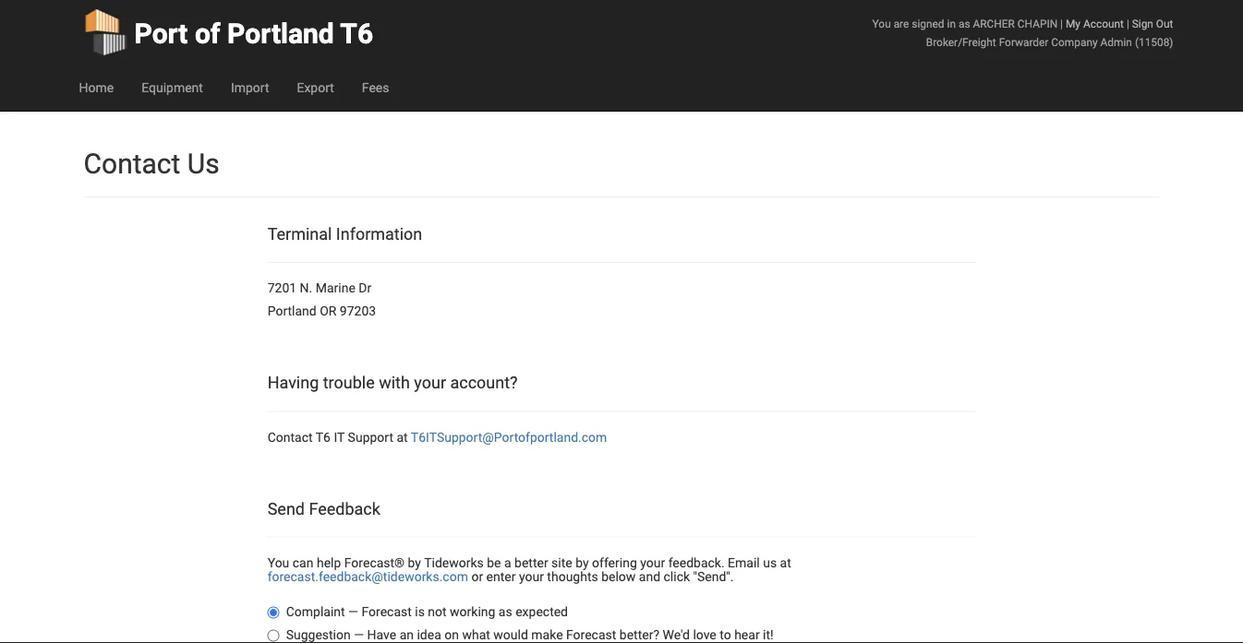 Task type: vqa. For each thing, say whether or not it's contained in the screenshot.
account?
yes



Task type: describe. For each thing, give the bounding box(es) containing it.
home button
[[65, 65, 128, 111]]

signed
[[912, 17, 945, 30]]

on
[[445, 628, 459, 643]]

as inside "you are signed in as archer chapin | my account | sign out broker/freight forwarder company admin (11508)"
[[959, 17, 970, 30]]

2 horizontal spatial your
[[640, 556, 665, 571]]

us
[[187, 147, 220, 180]]

2 by from the left
[[576, 556, 589, 571]]

2 | from the left
[[1127, 17, 1130, 30]]

and
[[639, 570, 661, 585]]

suggestion
[[286, 628, 351, 643]]

having trouble with your account?
[[268, 374, 518, 393]]

to
[[720, 628, 731, 643]]

equipment
[[141, 80, 203, 95]]

it
[[334, 430, 345, 445]]

1 vertical spatial t6
[[316, 430, 331, 445]]

out
[[1156, 17, 1174, 30]]

n.
[[300, 281, 312, 296]]

make
[[531, 628, 563, 643]]

company
[[1051, 36, 1098, 48]]

information
[[336, 224, 422, 244]]

import
[[231, 80, 269, 95]]

send feedback
[[268, 500, 380, 519]]

are
[[894, 17, 909, 30]]

1 | from the left
[[1061, 17, 1063, 30]]

t6itsupport@portofportland.com link
[[411, 430, 607, 445]]

my account link
[[1066, 17, 1124, 30]]

terminal
[[268, 224, 332, 244]]

site
[[552, 556, 572, 571]]

tideworks
[[424, 556, 484, 571]]

contact us
[[84, 147, 220, 180]]

marine
[[316, 281, 355, 296]]

— for complaint
[[348, 605, 358, 620]]

you are signed in as archer chapin | my account | sign out broker/freight forwarder company admin (11508)
[[873, 17, 1174, 48]]

(11508)
[[1135, 36, 1174, 48]]

1 horizontal spatial forecast
[[566, 628, 616, 643]]

below
[[601, 570, 636, 585]]

expected
[[516, 605, 568, 620]]

is
[[415, 605, 425, 620]]

a
[[504, 556, 511, 571]]

forwarder
[[999, 36, 1049, 48]]

7201
[[268, 281, 297, 296]]

admin
[[1101, 36, 1132, 48]]

offering
[[592, 556, 637, 571]]

click
[[664, 570, 690, 585]]

us
[[763, 556, 777, 571]]

love
[[693, 628, 717, 643]]

can
[[293, 556, 314, 571]]

or
[[320, 304, 337, 319]]

you for you are signed in as archer chapin | my account | sign out broker/freight forwarder company admin (11508)
[[873, 17, 891, 30]]

forecast®
[[344, 556, 405, 571]]

thoughts
[[547, 570, 598, 585]]

of
[[195, 17, 220, 50]]

equipment button
[[128, 65, 217, 111]]

at inside you can help forecast® by tideworks be a better site by offering your feedback. email us at forecast.feedback@tideworks.com or enter your thoughts below and click "send".
[[780, 556, 791, 571]]

you can help forecast® by tideworks be a better site by offering your feedback. email us at forecast.feedback@tideworks.com or enter your thoughts below and click "send".
[[268, 556, 791, 585]]

be
[[487, 556, 501, 571]]

t6itsupport@portofportland.com
[[411, 430, 607, 445]]

sign out link
[[1132, 17, 1174, 30]]

1 by from the left
[[408, 556, 421, 571]]

have
[[367, 628, 396, 643]]

idea
[[417, 628, 441, 643]]

port
[[134, 17, 188, 50]]

feedback
[[309, 500, 380, 519]]

portland inside 7201 n. marine dr portland or 97203
[[268, 304, 317, 319]]

port of portland t6
[[134, 17, 373, 50]]

not
[[428, 605, 447, 620]]

export
[[297, 80, 334, 95]]

broker/freight
[[926, 36, 996, 48]]

0 horizontal spatial forecast
[[362, 605, 412, 620]]

an
[[400, 628, 414, 643]]

0 horizontal spatial your
[[414, 374, 446, 393]]

fees button
[[348, 65, 403, 111]]



Task type: locate. For each thing, give the bounding box(es) containing it.
you left are
[[873, 17, 891, 30]]

t6 up fees
[[340, 17, 373, 50]]

port of portland t6 link
[[84, 0, 373, 65]]

contact
[[84, 147, 180, 180], [268, 430, 313, 445]]

your right 'below'
[[640, 556, 665, 571]]

it!
[[763, 628, 774, 643]]

chapin
[[1018, 17, 1058, 30]]

0 vertical spatial contact
[[84, 147, 180, 180]]

1 vertical spatial forecast
[[566, 628, 616, 643]]

as up would
[[499, 605, 512, 620]]

we'd
[[663, 628, 690, 643]]

"send".
[[693, 570, 734, 585]]

forecast
[[362, 605, 412, 620], [566, 628, 616, 643]]

suggestion — have an idea on what would make forecast better? we'd love to hear it!
[[286, 628, 774, 643]]

t6
[[340, 17, 373, 50], [316, 430, 331, 445]]

help
[[317, 556, 341, 571]]

feedback.
[[668, 556, 725, 571]]

0 horizontal spatial |
[[1061, 17, 1063, 30]]

1 horizontal spatial at
[[780, 556, 791, 571]]

— left have
[[354, 628, 364, 643]]

0 horizontal spatial as
[[499, 605, 512, 620]]

contact for contact us
[[84, 147, 180, 180]]

better?
[[620, 628, 660, 643]]

1 horizontal spatial t6
[[340, 17, 373, 50]]

— for suggestion
[[354, 628, 364, 643]]

import button
[[217, 65, 283, 111]]

account?
[[450, 374, 518, 393]]

1 horizontal spatial |
[[1127, 17, 1130, 30]]

export button
[[283, 65, 348, 111]]

0 vertical spatial —
[[348, 605, 358, 620]]

forecast up have
[[362, 605, 412, 620]]

| left my
[[1061, 17, 1063, 30]]

portland up import
[[227, 17, 334, 50]]

fees
[[362, 80, 389, 95]]

with
[[379, 374, 410, 393]]

by right site
[[576, 556, 589, 571]]

home
[[79, 80, 114, 95]]

0 vertical spatial you
[[873, 17, 891, 30]]

0 vertical spatial forecast
[[362, 605, 412, 620]]

1 vertical spatial at
[[780, 556, 791, 571]]

1 vertical spatial as
[[499, 605, 512, 620]]

enter
[[486, 570, 516, 585]]

1 horizontal spatial as
[[959, 17, 970, 30]]

contact left us
[[84, 147, 180, 180]]

having
[[268, 374, 319, 393]]

by
[[408, 556, 421, 571], [576, 556, 589, 571]]

my
[[1066, 17, 1081, 30]]

at
[[397, 430, 408, 445], [780, 556, 791, 571]]

by left the tideworks
[[408, 556, 421, 571]]

t6 left it
[[316, 430, 331, 445]]

send
[[268, 500, 305, 519]]

—
[[348, 605, 358, 620], [354, 628, 364, 643]]

portland
[[227, 17, 334, 50], [268, 304, 317, 319]]

complaint — forecast is not working as expected
[[286, 605, 568, 620]]

hear
[[734, 628, 760, 643]]

archer
[[973, 17, 1015, 30]]

sign
[[1132, 17, 1154, 30]]

your right a
[[519, 570, 544, 585]]

contact for contact t6 it support at t6itsupport@portofportland.com
[[268, 430, 313, 445]]

97203
[[340, 304, 376, 319]]

forecast.feedback@tideworks.com link
[[268, 570, 468, 585]]

or
[[471, 570, 483, 585]]

| left sign
[[1127, 17, 1130, 30]]

contact t6 it support at t6itsupport@portofportland.com
[[268, 430, 607, 445]]

1 horizontal spatial by
[[576, 556, 589, 571]]

0 horizontal spatial contact
[[84, 147, 180, 180]]

|
[[1061, 17, 1063, 30], [1127, 17, 1130, 30]]

forecast.feedback@tideworks.com
[[268, 570, 468, 585]]

0 horizontal spatial you
[[268, 556, 289, 571]]

0 vertical spatial t6
[[340, 17, 373, 50]]

1 vertical spatial contact
[[268, 430, 313, 445]]

complaint
[[286, 605, 345, 620]]

trouble
[[323, 374, 375, 393]]

1 horizontal spatial contact
[[268, 430, 313, 445]]

forecast right make on the left bottom
[[566, 628, 616, 643]]

would
[[494, 628, 528, 643]]

0 vertical spatial as
[[959, 17, 970, 30]]

in
[[947, 17, 956, 30]]

at right us
[[780, 556, 791, 571]]

you
[[873, 17, 891, 30], [268, 556, 289, 571]]

email
[[728, 556, 760, 571]]

you left can
[[268, 556, 289, 571]]

contact left it
[[268, 430, 313, 445]]

7201 n. marine dr portland or 97203
[[268, 281, 376, 319]]

1 horizontal spatial you
[[873, 17, 891, 30]]

support
[[348, 430, 393, 445]]

as right in
[[959, 17, 970, 30]]

portland down 7201
[[268, 304, 317, 319]]

None radio
[[268, 607, 280, 619], [268, 630, 280, 642], [268, 607, 280, 619], [268, 630, 280, 642]]

1 vertical spatial —
[[354, 628, 364, 643]]

0 vertical spatial portland
[[227, 17, 334, 50]]

0 horizontal spatial by
[[408, 556, 421, 571]]

working
[[450, 605, 495, 620]]

better
[[515, 556, 548, 571]]

0 horizontal spatial at
[[397, 430, 408, 445]]

account
[[1083, 17, 1124, 30]]

what
[[462, 628, 490, 643]]

you inside "you are signed in as archer chapin | my account | sign out broker/freight forwarder company admin (11508)"
[[873, 17, 891, 30]]

1 vertical spatial portland
[[268, 304, 317, 319]]

dr
[[359, 281, 372, 296]]

terminal information
[[268, 224, 422, 244]]

at right support
[[397, 430, 408, 445]]

1 vertical spatial you
[[268, 556, 289, 571]]

— right complaint
[[348, 605, 358, 620]]

your right with
[[414, 374, 446, 393]]

you for you can help forecast® by tideworks be a better site by offering your feedback. email us at forecast.feedback@tideworks.com or enter your thoughts below and click "send".
[[268, 556, 289, 571]]

1 horizontal spatial your
[[519, 570, 544, 585]]

0 vertical spatial at
[[397, 430, 408, 445]]

0 horizontal spatial t6
[[316, 430, 331, 445]]

you inside you can help forecast® by tideworks be a better site by offering your feedback. email us at forecast.feedback@tideworks.com or enter your thoughts below and click "send".
[[268, 556, 289, 571]]



